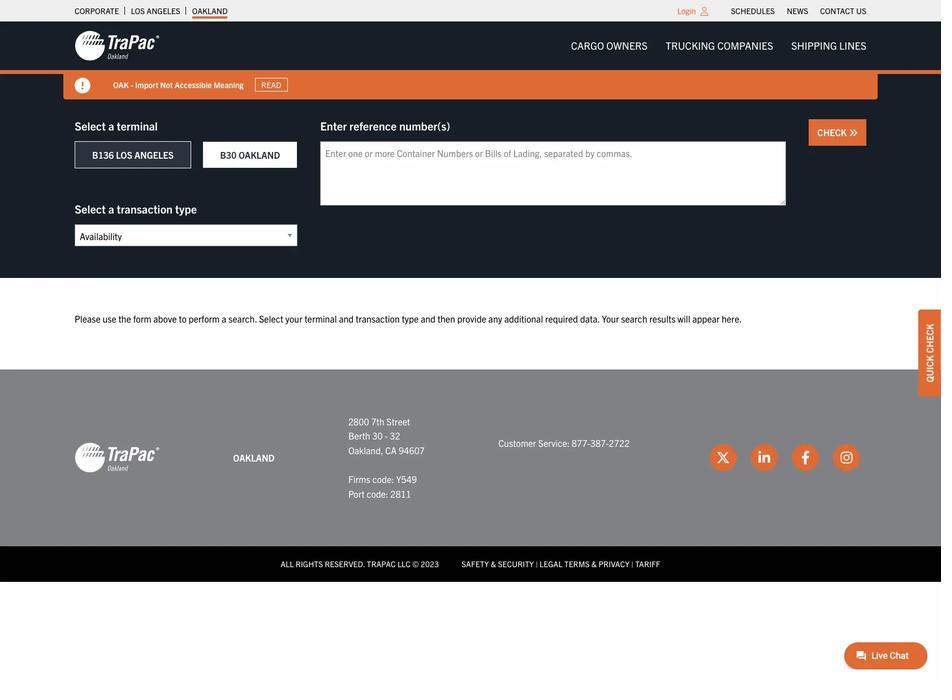 Task type: vqa. For each thing, say whether or not it's contained in the screenshot.
banner containing Cargo Owners's Oakland image
yes



Task type: locate. For each thing, give the bounding box(es) containing it.
0 vertical spatial a
[[108, 119, 114, 133]]

a left search.
[[222, 313, 227, 325]]

trucking companies link
[[657, 34, 783, 57]]

oakland image for footer containing 2800 7th street
[[75, 443, 160, 474]]

a for transaction
[[108, 202, 114, 216]]

oak - import not accessible meaning
[[113, 80, 244, 90]]

|
[[536, 560, 538, 570], [632, 560, 634, 570]]

los right corporate
[[131, 6, 145, 16]]

0 horizontal spatial and
[[339, 313, 354, 325]]

32
[[390, 431, 400, 442]]

cargo
[[571, 39, 604, 52]]

firms
[[348, 474, 370, 485]]

required
[[545, 313, 578, 325]]

0 vertical spatial menu bar
[[725, 3, 873, 19]]

oakland image for banner containing cargo owners
[[75, 30, 160, 62]]

1 horizontal spatial check
[[924, 324, 936, 353]]

1 horizontal spatial terminal
[[305, 313, 337, 325]]

1 vertical spatial -
[[385, 431, 388, 442]]

2 vertical spatial oakland
[[233, 452, 275, 464]]

code: right "port"
[[367, 489, 388, 500]]

select down the b136
[[75, 202, 106, 216]]

2 vertical spatial a
[[222, 313, 227, 325]]

0 vertical spatial oakland image
[[75, 30, 160, 62]]

meaning
[[214, 80, 244, 90]]

oakland image
[[75, 30, 160, 62], [75, 443, 160, 474]]

- right 30
[[385, 431, 388, 442]]

1 and from the left
[[339, 313, 354, 325]]

street
[[387, 416, 410, 427]]

the
[[118, 313, 131, 325]]

code:
[[373, 474, 394, 485], [367, 489, 388, 500]]

and right your
[[339, 313, 354, 325]]

2 oakland image from the top
[[75, 443, 160, 474]]

a up the b136
[[108, 119, 114, 133]]

terminal up b136 los angeles
[[117, 119, 158, 133]]

2800
[[348, 416, 369, 427]]

1 vertical spatial transaction
[[356, 313, 400, 325]]

oakland inside footer
[[233, 452, 275, 464]]

angeles
[[147, 6, 180, 16], [134, 149, 174, 161]]

0 vertical spatial angeles
[[147, 6, 180, 16]]

light image
[[701, 7, 709, 16]]

0 vertical spatial los
[[131, 6, 145, 16]]

check
[[818, 127, 849, 138], [924, 324, 936, 353]]

select for select a terminal
[[75, 119, 106, 133]]

0 vertical spatial select
[[75, 119, 106, 133]]

oakland,
[[348, 445, 383, 456]]

shipping lines
[[792, 39, 867, 52]]

code: up 2811
[[373, 474, 394, 485]]

transaction
[[117, 202, 173, 216], [356, 313, 400, 325]]

a down the b136
[[108, 202, 114, 216]]

94607
[[399, 445, 425, 456]]

angeles inside 'link'
[[147, 6, 180, 16]]

oakland
[[192, 6, 228, 16], [239, 149, 280, 161], [233, 452, 275, 464]]

search.
[[229, 313, 257, 325]]

select up the b136
[[75, 119, 106, 133]]

service:
[[538, 438, 570, 449]]

| left 'tariff'
[[632, 560, 634, 570]]

to
[[179, 313, 187, 325]]

- inside the 2800 7th street berth 30 - 32 oakland, ca 94607
[[385, 431, 388, 442]]

terminal
[[117, 119, 158, 133], [305, 313, 337, 325]]

solid image
[[75, 78, 91, 94]]

1 horizontal spatial &
[[592, 560, 597, 570]]

1 horizontal spatial type
[[402, 313, 419, 325]]

footer
[[0, 370, 941, 582]]

angeles down select a terminal
[[134, 149, 174, 161]]

cargo owners
[[571, 39, 648, 52]]

los
[[131, 6, 145, 16], [116, 149, 132, 161]]

solid image
[[849, 128, 858, 137]]

los right the b136
[[116, 149, 132, 161]]

menu bar
[[725, 3, 873, 19], [562, 34, 876, 57]]

1 vertical spatial menu bar
[[562, 34, 876, 57]]

| left legal
[[536, 560, 538, 570]]

1 vertical spatial los
[[116, 149, 132, 161]]

1 oakland image from the top
[[75, 30, 160, 62]]

1 vertical spatial check
[[924, 324, 936, 353]]

additional
[[505, 313, 543, 325]]

shipping
[[792, 39, 837, 52]]

0 vertical spatial check
[[818, 127, 849, 138]]

oakland image inside banner
[[75, 30, 160, 62]]

here.
[[722, 313, 742, 325]]

0 horizontal spatial &
[[491, 560, 496, 570]]

terms
[[565, 560, 590, 570]]

2 and from the left
[[421, 313, 436, 325]]

1 horizontal spatial -
[[385, 431, 388, 442]]

0 horizontal spatial check
[[818, 127, 849, 138]]

enter reference number(s)
[[320, 119, 450, 133]]

1 vertical spatial a
[[108, 202, 114, 216]]

1 vertical spatial terminal
[[305, 313, 337, 325]]

&
[[491, 560, 496, 570], [592, 560, 597, 570]]

0 horizontal spatial type
[[175, 202, 197, 216]]

select left your
[[259, 313, 283, 325]]

a
[[108, 119, 114, 133], [108, 202, 114, 216], [222, 313, 227, 325]]

b30
[[220, 149, 237, 161]]

type inside please use the form above to perform a search. select your terminal and transaction type and then provide any additional required data. your search results will appear here. quick check
[[402, 313, 419, 325]]

- right oak
[[131, 80, 133, 90]]

1 horizontal spatial |
[[632, 560, 634, 570]]

results
[[650, 313, 676, 325]]

0 vertical spatial terminal
[[117, 119, 158, 133]]

1 vertical spatial angeles
[[134, 149, 174, 161]]

select
[[75, 119, 106, 133], [75, 202, 106, 216], [259, 313, 283, 325]]

firms code:  y549 port code:  2811
[[348, 474, 417, 500]]

cargo owners link
[[562, 34, 657, 57]]

your
[[602, 313, 619, 325]]

0 horizontal spatial terminal
[[117, 119, 158, 133]]

2 | from the left
[[632, 560, 634, 570]]

oakland image inside footer
[[75, 443, 160, 474]]

-
[[131, 80, 133, 90], [385, 431, 388, 442]]

1 horizontal spatial transaction
[[356, 313, 400, 325]]

& right terms
[[592, 560, 597, 570]]

read link
[[255, 78, 288, 92]]

banner
[[0, 21, 941, 100]]

1 horizontal spatial and
[[421, 313, 436, 325]]

safety & security | legal terms & privacy | tariff
[[462, 560, 661, 570]]

menu bar up shipping on the top right
[[725, 3, 873, 19]]

and left then at the top left of page
[[421, 313, 436, 325]]

2 vertical spatial select
[[259, 313, 283, 325]]

©
[[413, 560, 419, 570]]

banner containing cargo owners
[[0, 21, 941, 100]]

select for select a transaction type
[[75, 202, 106, 216]]

security
[[498, 560, 534, 570]]

1 vertical spatial code:
[[367, 489, 388, 500]]

menu bar containing cargo owners
[[562, 34, 876, 57]]

& right safety
[[491, 560, 496, 570]]

1 vertical spatial select
[[75, 202, 106, 216]]

0 horizontal spatial |
[[536, 560, 538, 570]]

0 vertical spatial -
[[131, 80, 133, 90]]

check button
[[809, 119, 867, 146]]

number(s)
[[399, 119, 450, 133]]

customer
[[499, 438, 536, 449]]

0 horizontal spatial transaction
[[117, 202, 173, 216]]

trucking companies
[[666, 39, 774, 52]]

menu bar down light image
[[562, 34, 876, 57]]

2023
[[421, 560, 439, 570]]

angeles left oakland link
[[147, 6, 180, 16]]

30
[[372, 431, 383, 442]]

0 vertical spatial transaction
[[117, 202, 173, 216]]

1 vertical spatial oakland image
[[75, 443, 160, 474]]

1 vertical spatial type
[[402, 313, 419, 325]]

trapac
[[367, 560, 396, 570]]

shipping lines link
[[783, 34, 876, 57]]

quick check link
[[919, 310, 941, 397]]

387-
[[590, 438, 609, 449]]

terminal right your
[[305, 313, 337, 325]]

provide
[[457, 313, 487, 325]]



Task type: describe. For each thing, give the bounding box(es) containing it.
reference
[[350, 119, 397, 133]]

privacy
[[599, 560, 630, 570]]

tariff
[[635, 560, 661, 570]]

contact
[[820, 6, 855, 16]]

login link
[[678, 6, 696, 16]]

1 | from the left
[[536, 560, 538, 570]]

los inside 'link'
[[131, 6, 145, 16]]

safety
[[462, 560, 489, 570]]

rights
[[296, 560, 323, 570]]

search
[[621, 313, 648, 325]]

y549
[[396, 474, 417, 485]]

above
[[153, 313, 177, 325]]

b136 los angeles
[[92, 149, 174, 161]]

a for terminal
[[108, 119, 114, 133]]

all
[[281, 560, 294, 570]]

news link
[[787, 3, 809, 19]]

footer containing 2800 7th street
[[0, 370, 941, 582]]

safety & security link
[[462, 560, 534, 570]]

quick
[[924, 355, 936, 383]]

select inside please use the form above to perform a search. select your terminal and transaction type and then provide any additional required data. your search results will appear here. quick check
[[259, 313, 283, 325]]

Enter reference number(s) text field
[[320, 141, 787, 206]]

import
[[135, 80, 158, 90]]

us
[[857, 6, 867, 16]]

select a terminal
[[75, 119, 158, 133]]

tariff link
[[635, 560, 661, 570]]

check inside check button
[[818, 127, 849, 138]]

0 vertical spatial type
[[175, 202, 197, 216]]

any
[[489, 313, 502, 325]]

your
[[285, 313, 303, 325]]

2 & from the left
[[592, 560, 597, 570]]

terminal inside please use the form above to perform a search. select your terminal and transaction type and then provide any additional required data. your search results will appear here. quick check
[[305, 313, 337, 325]]

not
[[160, 80, 173, 90]]

news
[[787, 6, 809, 16]]

0 vertical spatial oakland
[[192, 6, 228, 16]]

0 vertical spatial code:
[[373, 474, 394, 485]]

los angeles
[[131, 6, 180, 16]]

contact us link
[[820, 3, 867, 19]]

transaction inside please use the form above to perform a search. select your terminal and transaction type and then provide any additional required data. your search results will appear here. quick check
[[356, 313, 400, 325]]

enter
[[320, 119, 347, 133]]

will
[[678, 313, 690, 325]]

corporate
[[75, 6, 119, 16]]

877-
[[572, 438, 591, 449]]

berth
[[348, 431, 370, 442]]

then
[[438, 313, 455, 325]]

trucking
[[666, 39, 715, 52]]

please
[[75, 313, 101, 325]]

b30 oakland
[[220, 149, 280, 161]]

a inside please use the form above to perform a search. select your terminal and transaction type and then provide any additional required data. your search results will appear here. quick check
[[222, 313, 227, 325]]

companies
[[718, 39, 774, 52]]

accessible
[[175, 80, 212, 90]]

port
[[348, 489, 365, 500]]

2722
[[609, 438, 630, 449]]

legal terms & privacy link
[[540, 560, 630, 570]]

llc
[[398, 560, 411, 570]]

read
[[261, 80, 281, 90]]

oakland link
[[192, 3, 228, 19]]

schedules
[[731, 6, 775, 16]]

schedules link
[[731, 3, 775, 19]]

all rights reserved. trapac llc © 2023
[[281, 560, 439, 570]]

contact us
[[820, 6, 867, 16]]

menu bar containing schedules
[[725, 3, 873, 19]]

please use the form above to perform a search. select your terminal and transaction type and then provide any additional required data. your search results will appear here. quick check
[[75, 313, 936, 383]]

0 horizontal spatial -
[[131, 80, 133, 90]]

ca
[[385, 445, 397, 456]]

los angeles link
[[131, 3, 180, 19]]

1 vertical spatial oakland
[[239, 149, 280, 161]]

2811
[[391, 489, 411, 500]]

oak
[[113, 80, 129, 90]]

customer service: 877-387-2722
[[499, 438, 630, 449]]

form
[[133, 313, 151, 325]]

perform
[[189, 313, 220, 325]]

1 & from the left
[[491, 560, 496, 570]]

lines
[[840, 39, 867, 52]]

use
[[103, 313, 116, 325]]

appear
[[693, 313, 720, 325]]

select a transaction type
[[75, 202, 197, 216]]

check inside please use the form above to perform a search. select your terminal and transaction type and then provide any additional required data. your search results will appear here. quick check
[[924, 324, 936, 353]]

b136
[[92, 149, 114, 161]]

reserved.
[[325, 560, 365, 570]]

7th
[[371, 416, 384, 427]]

corporate link
[[75, 3, 119, 19]]

2800 7th street berth 30 - 32 oakland, ca 94607
[[348, 416, 425, 456]]

legal
[[540, 560, 563, 570]]



